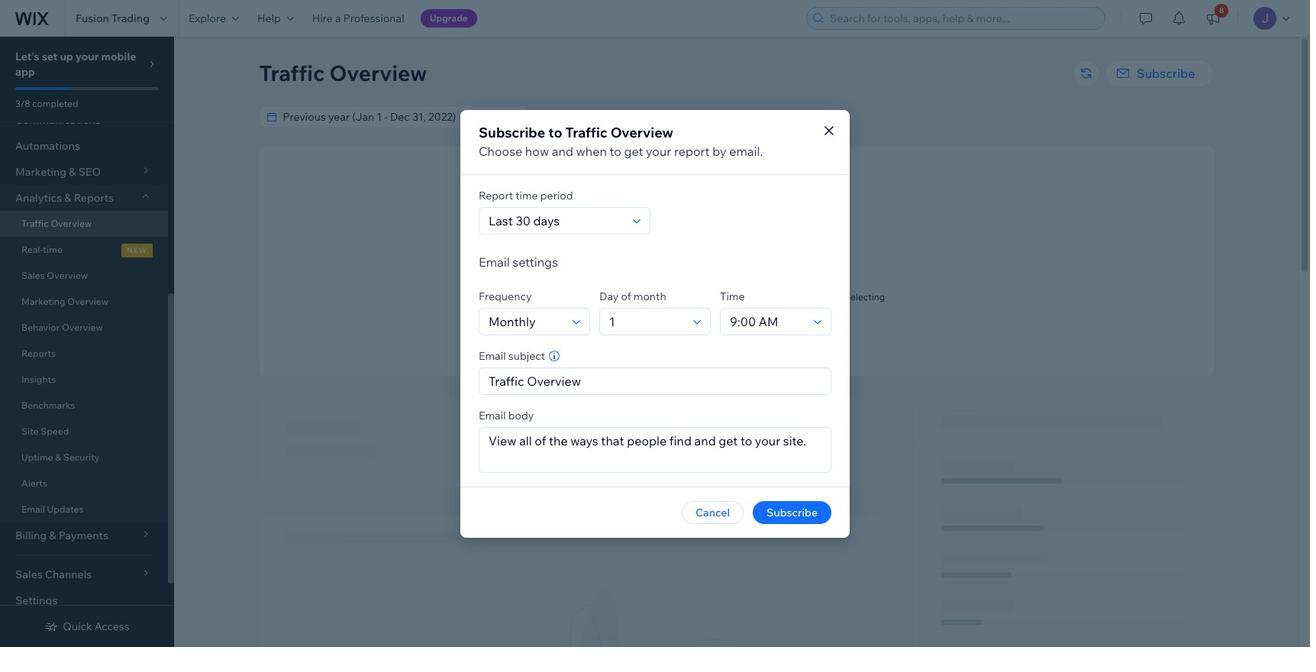 Task type: locate. For each thing, give the bounding box(es) containing it.
2 horizontal spatial traffic
[[566, 123, 608, 141]]

insights link
[[0, 367, 168, 393]]

email up frequency
[[479, 254, 510, 269]]

email down alerts
[[21, 503, 45, 515]]

hire for hire a professional
[[312, 11, 333, 25]]

1 horizontal spatial reports
[[74, 191, 114, 205]]

behavior overview link
[[0, 315, 168, 341]]

Email body text field
[[480, 427, 831, 472]]

0 horizontal spatial traffic
[[21, 218, 49, 229]]

0 horizontal spatial period
[[541, 188, 573, 202]]

sidebar element
[[0, 0, 174, 647]]

professional
[[344, 11, 405, 25]]

time inside not enough traffic looks like your site didn't have any traffic on those dates. try selecting another time period.
[[729, 303, 748, 314]]

1 horizontal spatial period
[[642, 110, 675, 124]]

email for email subject
[[479, 349, 506, 362]]

email
[[479, 254, 510, 269], [479, 349, 506, 362], [479, 408, 506, 422], [21, 503, 45, 515]]

1 vertical spatial your
[[646, 143, 672, 159]]

overview for behavior overview link
[[62, 322, 103, 333]]

your right of
[[632, 291, 651, 303]]

0 vertical spatial traffic
[[259, 60, 325, 86]]

reports
[[74, 191, 114, 205], [21, 348, 56, 359]]

reports inside 'link'
[[21, 348, 56, 359]]

dates.
[[803, 291, 829, 303]]

period up report time period field
[[541, 188, 573, 202]]

0 horizontal spatial time
[[43, 244, 63, 255]]

0 vertical spatial your
[[76, 50, 99, 63]]

updates
[[47, 503, 84, 515]]

frequency
[[479, 289, 532, 303]]

overview
[[330, 60, 427, 86], [611, 123, 674, 141], [51, 218, 92, 229], [47, 270, 88, 281], [67, 296, 109, 307], [62, 322, 103, 333]]

traffic up when
[[566, 123, 608, 141]]

your inside let's set up your mobile app
[[76, 50, 99, 63]]

period left (jan
[[642, 110, 675, 124]]

time right report
[[516, 188, 538, 202]]

fusion trading
[[76, 11, 150, 25]]

time
[[516, 188, 538, 202], [43, 244, 63, 255], [729, 303, 748, 314]]

hire inside 'link'
[[312, 11, 333, 25]]

upgrade button
[[421, 9, 477, 28]]

0 vertical spatial subscribe button
[[1105, 60, 1214, 87]]

traffic down help button
[[259, 60, 325, 86]]

0 vertical spatial traffic
[[752, 273, 784, 286]]

automations link
[[0, 133, 168, 159]]

time for real-
[[43, 244, 63, 255]]

1 horizontal spatial subscribe button
[[1105, 60, 1214, 87]]

to left get
[[610, 143, 622, 159]]

time up the sales overview
[[43, 244, 63, 255]]

to up and
[[549, 123, 563, 141]]

reports up traffic overview link
[[74, 191, 114, 205]]

2 horizontal spatial to
[[610, 143, 622, 159]]

app
[[15, 65, 35, 79]]

Frequency field
[[484, 308, 568, 334]]

marketing
[[714, 329, 757, 340]]

expert
[[759, 329, 787, 340]]

1 vertical spatial period
[[541, 188, 573, 202]]

didn't
[[670, 291, 695, 303]]

hire
[[312, 11, 333, 25], [687, 329, 705, 340]]

benchmarks link
[[0, 393, 168, 419]]

overview down sales overview link
[[67, 296, 109, 307]]

uptime & security
[[21, 451, 100, 463]]

quick
[[63, 620, 92, 633]]

page skeleton image
[[259, 399, 1214, 647]]

2 horizontal spatial subscribe
[[1137, 66, 1196, 81]]

a for professional
[[335, 11, 341, 25]]

& right uptime
[[55, 451, 61, 463]]

0 horizontal spatial reports
[[21, 348, 56, 359]]

let's
[[15, 50, 39, 63]]

trading
[[111, 11, 150, 25]]

email inside email updates link
[[21, 503, 45, 515]]

2 horizontal spatial time
[[729, 303, 748, 314]]

overview up marketing overview at top left
[[47, 270, 88, 281]]

1 vertical spatial traffic
[[566, 123, 608, 141]]

email settings
[[479, 254, 558, 269]]

0 horizontal spatial hire
[[312, 11, 333, 25]]

email for email settings
[[479, 254, 510, 269]]

1 vertical spatial &
[[55, 451, 61, 463]]

quick access button
[[45, 620, 130, 633]]

traffic inside traffic overview link
[[21, 218, 49, 229]]

traffic overview down 'hire a professional'
[[259, 60, 427, 86]]

1 vertical spatial hire
[[687, 329, 705, 340]]

0 vertical spatial traffic overview
[[259, 60, 427, 86]]

0 horizontal spatial a
[[335, 11, 341, 25]]

your right get
[[646, 143, 672, 159]]

to left previous
[[585, 110, 595, 124]]

1 horizontal spatial time
[[516, 188, 538, 202]]

a left professional
[[335, 11, 341, 25]]

traffic down the analytics
[[21, 218, 49, 229]]

settings link
[[0, 587, 168, 613]]

report
[[479, 188, 513, 202]]

0 vertical spatial &
[[64, 191, 71, 205]]

1 horizontal spatial subscribe
[[767, 505, 818, 519]]

1 horizontal spatial a
[[707, 329, 712, 340]]

set
[[42, 50, 58, 63]]

& right the analytics
[[64, 191, 71, 205]]

a for marketing
[[707, 329, 712, 340]]

alerts link
[[0, 471, 168, 497]]

a left marketing
[[707, 329, 712, 340]]

0 horizontal spatial &
[[55, 451, 61, 463]]

0 horizontal spatial subscribe
[[479, 123, 546, 141]]

traffic left on
[[737, 291, 762, 303]]

on
[[764, 291, 775, 303]]

1 vertical spatial subscribe button
[[753, 501, 832, 524]]

0 vertical spatial a
[[335, 11, 341, 25]]

overview down analytics & reports
[[51, 218, 92, 229]]

overview inside subscribe to traffic overview choose how and when to get your report by email.
[[611, 123, 674, 141]]

period
[[642, 110, 675, 124], [541, 188, 573, 202]]

your right up
[[76, 50, 99, 63]]

your inside subscribe to traffic overview choose how and when to get your report by email.
[[646, 143, 672, 159]]

1 vertical spatial time
[[43, 244, 63, 255]]

1 vertical spatial a
[[707, 329, 712, 340]]

security
[[63, 451, 100, 463]]

report
[[674, 143, 710, 159]]

your
[[76, 50, 99, 63], [646, 143, 672, 159], [632, 291, 651, 303]]

0 horizontal spatial to
[[549, 123, 563, 141]]

& for uptime
[[55, 451, 61, 463]]

overview for marketing overview link
[[67, 296, 109, 307]]

2 vertical spatial time
[[729, 303, 748, 314]]

traffic
[[259, 60, 325, 86], [566, 123, 608, 141], [21, 218, 49, 229]]

1 horizontal spatial hire
[[687, 329, 705, 340]]

0 horizontal spatial subscribe button
[[753, 501, 832, 524]]

to for traffic
[[549, 123, 563, 141]]

time up hire a marketing expert link
[[729, 303, 748, 314]]

traffic overview down analytics & reports
[[21, 218, 92, 229]]

a
[[335, 11, 341, 25], [707, 329, 712, 340]]

to
[[585, 110, 595, 124], [549, 123, 563, 141], [610, 143, 622, 159]]

marketing overview link
[[0, 289, 168, 315]]

time inside sidebar element
[[43, 244, 63, 255]]

-
[[710, 110, 713, 124]]

settings
[[15, 594, 58, 607]]

reports inside popup button
[[74, 191, 114, 205]]

completed
[[32, 98, 78, 109]]

how
[[525, 143, 549, 159]]

behavior
[[21, 322, 60, 333]]

hire right help button
[[312, 11, 333, 25]]

reports up insights
[[21, 348, 56, 359]]

subscribe to traffic overview choose how and when to get your report by email.
[[479, 123, 763, 159]]

overview down marketing overview link
[[62, 322, 103, 333]]

0 vertical spatial time
[[516, 188, 538, 202]]

Time field
[[726, 308, 810, 334]]

& inside popup button
[[64, 191, 71, 205]]

traffic inside subscribe to traffic overview choose how and when to get your report by email.
[[566, 123, 608, 141]]

hire a marketing expert link
[[687, 328, 787, 341]]

traffic up on
[[752, 273, 784, 286]]

enough
[[711, 273, 750, 286]]

None field
[[278, 106, 503, 128]]

let's set up your mobile app
[[15, 50, 136, 79]]

1 horizontal spatial traffic overview
[[259, 60, 427, 86]]

traffic overview link
[[0, 211, 168, 237]]

hire for hire a marketing expert
[[687, 329, 705, 340]]

1 horizontal spatial &
[[64, 191, 71, 205]]

overview for traffic overview link
[[51, 218, 92, 229]]

1 vertical spatial traffic overview
[[21, 218, 92, 229]]

traffic overview
[[259, 60, 427, 86], [21, 218, 92, 229]]

1 vertical spatial traffic
[[737, 291, 762, 303]]

1 horizontal spatial traffic
[[259, 60, 325, 86]]

0 horizontal spatial traffic overview
[[21, 218, 92, 229]]

settings
[[513, 254, 558, 269]]

1 vertical spatial reports
[[21, 348, 56, 359]]

hire a professional
[[312, 11, 405, 25]]

upgrade
[[430, 12, 468, 24]]

a inside 'link'
[[335, 11, 341, 25]]

2 vertical spatial your
[[632, 291, 651, 303]]

of
[[621, 289, 631, 303]]

Search for tools, apps, help & more... field
[[826, 8, 1101, 29]]

1 horizontal spatial to
[[585, 110, 595, 124]]

email left the subject
[[479, 349, 506, 362]]

1 vertical spatial subscribe
[[479, 123, 546, 141]]

email.
[[730, 143, 763, 159]]

0 vertical spatial hire
[[312, 11, 333, 25]]

email left body on the bottom of the page
[[479, 408, 506, 422]]

& for analytics
[[64, 191, 71, 205]]

overview up get
[[611, 123, 674, 141]]

like
[[615, 291, 630, 303]]

real-time
[[21, 244, 63, 255]]

&
[[64, 191, 71, 205], [55, 451, 61, 463]]

hire down another
[[687, 329, 705, 340]]

2 vertical spatial traffic
[[21, 218, 49, 229]]

0 vertical spatial reports
[[74, 191, 114, 205]]



Task type: describe. For each thing, give the bounding box(es) containing it.
mobile
[[101, 50, 136, 63]]

previous
[[597, 110, 640, 124]]

your inside not enough traffic looks like your site didn't have any traffic on those dates. try selecting another time period.
[[632, 291, 651, 303]]

cancel
[[696, 505, 730, 519]]

real-
[[21, 244, 43, 255]]

up
[[60, 50, 73, 63]]

try
[[831, 291, 844, 303]]

8 button
[[1197, 0, 1231, 37]]

site
[[21, 425, 39, 437]]

overview for sales overview link
[[47, 270, 88, 281]]

site speed
[[21, 425, 69, 437]]

body
[[509, 408, 534, 422]]

email for email updates
[[21, 503, 45, 515]]

to for previous
[[585, 110, 595, 124]]

speed
[[41, 425, 69, 437]]

looks
[[588, 291, 613, 303]]

hire a marketing expert
[[687, 329, 787, 340]]

hire a professional link
[[303, 0, 414, 37]]

31,
[[738, 110, 751, 124]]

marketing
[[21, 296, 65, 307]]

dec
[[715, 110, 735, 124]]

2 vertical spatial subscribe
[[767, 505, 818, 519]]

uptime & security link
[[0, 445, 168, 471]]

Report time period field
[[484, 207, 629, 233]]

sales overview link
[[0, 263, 168, 289]]

new
[[127, 245, 147, 255]]

3/8
[[15, 98, 30, 109]]

(jan
[[678, 110, 700, 124]]

month
[[634, 289, 667, 303]]

fusion
[[76, 11, 109, 25]]

marketing overview
[[21, 296, 109, 307]]

by
[[713, 143, 727, 159]]

benchmarks
[[21, 400, 75, 411]]

site speed link
[[0, 419, 168, 445]]

email updates
[[21, 503, 84, 515]]

help
[[257, 11, 281, 25]]

time for report
[[516, 188, 538, 202]]

day of month
[[600, 289, 667, 303]]

have
[[697, 291, 717, 303]]

behavior overview
[[21, 322, 103, 333]]

not enough traffic looks like your site didn't have any traffic on those dates. try selecting another time period.
[[588, 273, 886, 314]]

uptime
[[21, 451, 53, 463]]

analytics & reports
[[15, 191, 114, 205]]

those
[[777, 291, 801, 303]]

another
[[693, 303, 727, 314]]

period.
[[750, 303, 780, 314]]

1
[[702, 110, 707, 124]]

selecting
[[846, 291, 886, 303]]

cancel button
[[682, 501, 744, 524]]

analytics
[[15, 191, 62, 205]]

insights
[[21, 374, 56, 385]]

time
[[720, 289, 745, 303]]

not
[[690, 273, 709, 286]]

reports link
[[0, 341, 168, 367]]

quick access
[[63, 620, 130, 633]]

subject
[[509, 349, 545, 362]]

automations
[[15, 139, 80, 153]]

email body
[[479, 408, 534, 422]]

sales
[[21, 270, 45, 281]]

access
[[95, 620, 130, 633]]

site
[[653, 291, 668, 303]]

explore
[[189, 11, 226, 25]]

3/8 completed
[[15, 98, 78, 109]]

email updates link
[[0, 497, 168, 523]]

overview down professional
[[330, 60, 427, 86]]

8
[[1220, 5, 1225, 15]]

Day of month field
[[605, 308, 689, 334]]

compared to previous period (jan 1 - dec 31, 2021)
[[531, 110, 781, 124]]

when
[[576, 143, 607, 159]]

any
[[719, 291, 734, 303]]

choose
[[479, 143, 523, 159]]

Email subject field
[[484, 368, 827, 394]]

0 vertical spatial subscribe
[[1137, 66, 1196, 81]]

and
[[552, 143, 574, 159]]

email for email body
[[479, 408, 506, 422]]

report time period
[[479, 188, 573, 202]]

alerts
[[21, 477, 47, 489]]

0 vertical spatial period
[[642, 110, 675, 124]]

traffic overview inside traffic overview link
[[21, 218, 92, 229]]

compared
[[531, 110, 582, 124]]

get
[[624, 143, 644, 159]]

subscribe inside subscribe to traffic overview choose how and when to get your report by email.
[[479, 123, 546, 141]]

day
[[600, 289, 619, 303]]



Task type: vqa. For each thing, say whether or not it's contained in the screenshot.
e.g. mystunningwebsite.com FIELD
no



